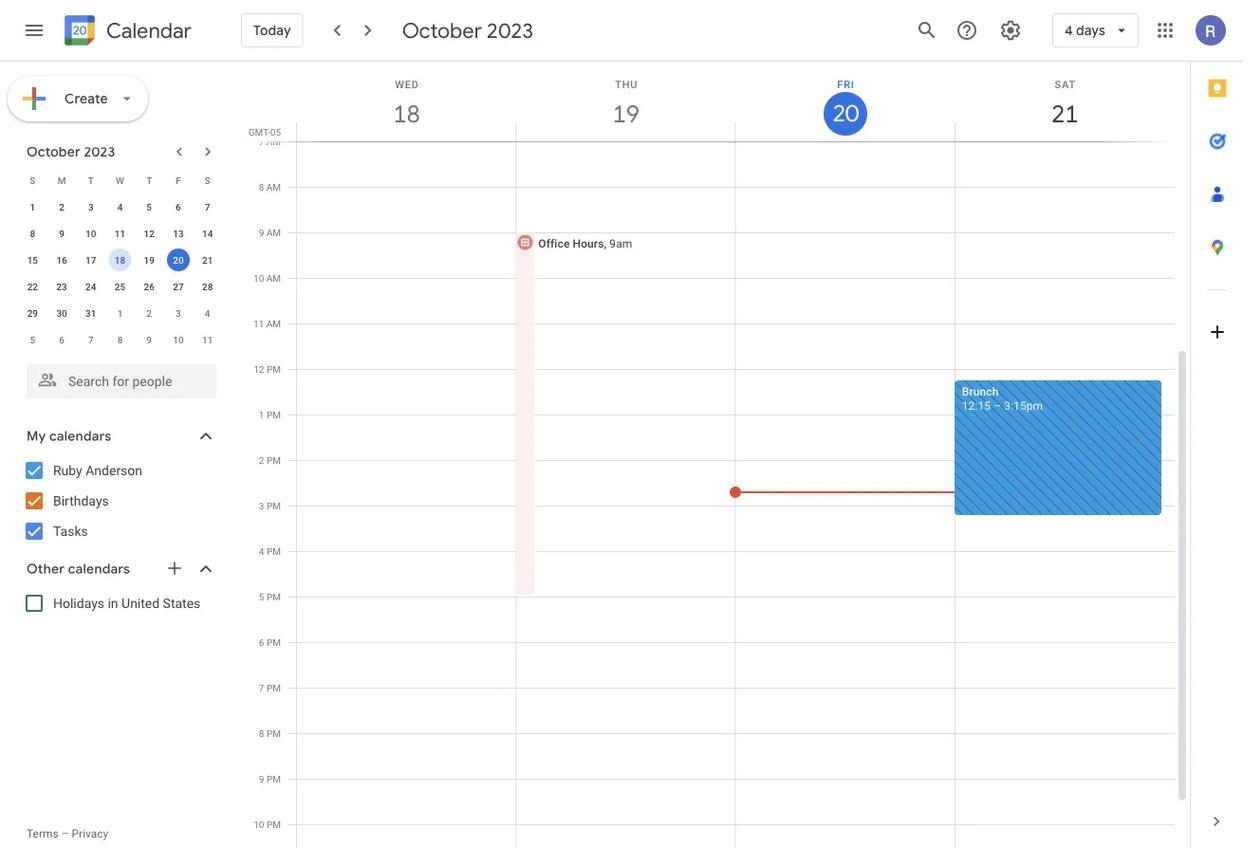 Task type: describe. For each thing, give the bounding box(es) containing it.
pm for 10 pm
[[267, 819, 281, 830]]

wed 18
[[392, 78, 419, 130]]

main drawer image
[[23, 19, 46, 42]]

2 s from the left
[[205, 175, 210, 186]]

11 for 11 am
[[253, 318, 264, 329]]

0 vertical spatial 6
[[176, 201, 181, 213]]

11 for 11 element
[[115, 228, 125, 239]]

19 column header
[[515, 62, 736, 141]]

1 for 1 pm
[[259, 409, 264, 420]]

21 inside column header
[[1050, 98, 1077, 130]]

hours
[[573, 237, 604, 250]]

12 for 12
[[144, 228, 155, 239]]

row containing 22
[[18, 273, 222, 300]]

31
[[85, 307, 96, 319]]

gmt-05
[[248, 126, 281, 138]]

10 element
[[79, 222, 102, 245]]

calendar heading
[[102, 18, 192, 44]]

4 pm
[[259, 546, 281, 557]]

sat 21
[[1050, 78, 1077, 130]]

1 vertical spatial october
[[27, 143, 81, 160]]

other
[[27, 561, 65, 578]]

15 element
[[21, 249, 44, 271]]

other calendars button
[[4, 554, 235, 585]]

w
[[116, 175, 124, 186]]

12 pm
[[254, 363, 281, 375]]

in
[[108, 595, 118, 611]]

brunch
[[962, 385, 999, 398]]

calendar element
[[61, 11, 192, 53]]

privacy link
[[72, 827, 108, 841]]

Search for people text field
[[38, 364, 205, 399]]

3 for 3 pm
[[259, 500, 264, 511]]

– inside brunch 12:15 – 3:15pm
[[994, 399, 1001, 412]]

pm for 9 pm
[[267, 773, 281, 785]]

18 column header
[[296, 62, 516, 141]]

27 element
[[167, 275, 190, 298]]

18 cell
[[105, 247, 135, 273]]

2 t from the left
[[146, 175, 152, 186]]

other calendars
[[27, 561, 130, 578]]

1 horizontal spatial 2023
[[487, 17, 533, 44]]

united
[[122, 595, 160, 611]]

pm for 7 pm
[[267, 682, 281, 694]]

my calendars list
[[4, 455, 235, 547]]

october 2023 grid
[[18, 167, 222, 353]]

3 pm
[[259, 500, 281, 511]]

birthdays
[[53, 493, 109, 509]]

november 2 element
[[138, 302, 161, 325]]

sat
[[1055, 78, 1076, 90]]

10 pm
[[254, 819, 281, 830]]

thu 19
[[611, 78, 638, 130]]

16
[[56, 254, 67, 266]]

holidays
[[53, 595, 104, 611]]

29
[[27, 307, 38, 319]]

row containing 29
[[18, 300, 222, 326]]

4 for november 4 element
[[205, 307, 210, 319]]

row containing 5
[[18, 326, 222, 353]]

am for 11 am
[[266, 318, 281, 329]]

add other calendars image
[[165, 559, 184, 578]]

settings menu image
[[999, 19, 1022, 42]]

12:15
[[962, 399, 991, 412]]

13
[[173, 228, 184, 239]]

0 vertical spatial 2
[[59, 201, 64, 213]]

november 6 element
[[50, 328, 73, 351]]

4 for 4 days
[[1065, 22, 1073, 39]]

1 for november 1 element
[[117, 307, 123, 319]]

7 pm
[[259, 682, 281, 694]]

17 element
[[79, 249, 102, 271]]

create
[[65, 90, 108, 107]]

28 element
[[196, 275, 219, 298]]

fri 20
[[831, 78, 857, 129]]

8 for 8 pm
[[259, 728, 264, 739]]

november 9 element
[[138, 328, 161, 351]]

4 days
[[1065, 22, 1105, 39]]

fri
[[837, 78, 855, 90]]

8 am
[[259, 181, 281, 193]]

11 element
[[109, 222, 131, 245]]

9 for november 9 element
[[146, 334, 152, 345]]

0 vertical spatial october
[[402, 17, 482, 44]]

calendar
[[106, 18, 192, 44]]

pm for 5 pm
[[267, 591, 281, 603]]

24
[[85, 281, 96, 292]]

my calendars button
[[4, 421, 235, 452]]

12 for 12 pm
[[254, 363, 264, 375]]

22 element
[[21, 275, 44, 298]]

9 for 9 am
[[259, 227, 264, 238]]

anderson
[[86, 463, 142, 478]]

days
[[1076, 22, 1105, 39]]

pm for 3 pm
[[267, 500, 281, 511]]

states
[[163, 595, 201, 611]]

november 10 element
[[167, 328, 190, 351]]

12 element
[[138, 222, 161, 245]]

1 horizontal spatial 5
[[146, 201, 152, 213]]

10 for 10 am
[[253, 272, 264, 284]]

9am
[[609, 237, 632, 250]]

6 pm
[[259, 637, 281, 648]]

november 4 element
[[196, 302, 219, 325]]

9 am
[[259, 227, 281, 238]]

ruby
[[53, 463, 82, 478]]

today
[[253, 22, 291, 39]]

1 pm
[[259, 409, 281, 420]]

22
[[27, 281, 38, 292]]

20 cell
[[164, 247, 193, 273]]

gmt-
[[248, 126, 270, 138]]

4 for 4 pm
[[259, 546, 264, 557]]

10 am
[[253, 272, 281, 284]]

f
[[176, 175, 181, 186]]

row containing 1
[[18, 194, 222, 220]]

14 element
[[196, 222, 219, 245]]

pm for 12 pm
[[267, 363, 281, 375]]

tasks
[[53, 523, 88, 539]]

terms
[[27, 827, 59, 841]]

1 t from the left
[[88, 175, 94, 186]]

my calendars
[[27, 428, 111, 445]]

2 for 2 pm
[[259, 455, 264, 466]]



Task type: vqa. For each thing, say whether or not it's contained in the screenshot.


Task type: locate. For each thing, give the bounding box(es) containing it.
2 vertical spatial 11
[[202, 334, 213, 345]]

am up 12 pm
[[266, 318, 281, 329]]

pm for 4 pm
[[267, 546, 281, 557]]

28
[[202, 281, 213, 292]]

0 vertical spatial –
[[994, 399, 1001, 412]]

7 left 05
[[259, 136, 264, 147]]

0 horizontal spatial 11
[[115, 228, 125, 239]]

0 vertical spatial 12
[[144, 228, 155, 239]]

0 horizontal spatial 19
[[144, 254, 155, 266]]

holidays in united states
[[53, 595, 201, 611]]

2 horizontal spatial 11
[[253, 318, 264, 329]]

1 horizontal spatial –
[[994, 399, 1001, 412]]

0 horizontal spatial 18
[[115, 254, 125, 266]]

3 pm from the top
[[267, 455, 281, 466]]

2 vertical spatial 1
[[259, 409, 264, 420]]

1 down 12 pm
[[259, 409, 264, 420]]

pm up 1 pm
[[267, 363, 281, 375]]

1 vertical spatial october 2023
[[27, 143, 115, 160]]

23 element
[[50, 275, 73, 298]]

privacy
[[72, 827, 108, 841]]

0 vertical spatial 18
[[392, 98, 419, 130]]

19
[[611, 98, 638, 130], [144, 254, 155, 266]]

october 2023
[[402, 17, 533, 44], [27, 143, 115, 160]]

3 down 2 pm
[[259, 500, 264, 511]]

9 up 10 am
[[259, 227, 264, 238]]

20 column header
[[735, 62, 955, 141]]

2 inside grid
[[259, 455, 264, 466]]

2 row from the top
[[18, 194, 222, 220]]

row group containing 1
[[18, 194, 222, 353]]

2 horizontal spatial 5
[[259, 591, 264, 603]]

october 2023 up wed
[[402, 17, 533, 44]]

1 horizontal spatial 20
[[831, 99, 857, 129]]

1 vertical spatial 18
[[115, 254, 125, 266]]

11
[[115, 228, 125, 239], [253, 318, 264, 329], [202, 334, 213, 345]]

10 for november 10 element
[[173, 334, 184, 345]]

2 vertical spatial 3
[[259, 500, 264, 511]]

row down 18 element
[[18, 273, 222, 300]]

3 for the november 3 element on the left of the page
[[176, 307, 181, 319]]

3 up "10" element
[[88, 201, 94, 213]]

6 for 6 pm
[[259, 637, 264, 648]]

21 down the sat
[[1050, 98, 1077, 130]]

pm for 1 pm
[[267, 409, 281, 420]]

,
[[604, 237, 607, 250]]

25 element
[[109, 275, 131, 298]]

5 for 5 pm
[[259, 591, 264, 603]]

11 down 10 am
[[253, 318, 264, 329]]

wed
[[395, 78, 419, 90]]

4 up 5 pm
[[259, 546, 264, 557]]

18 link
[[385, 92, 429, 136]]

12 down the 11 am
[[254, 363, 264, 375]]

calendars
[[49, 428, 111, 445], [68, 561, 130, 578]]

23
[[56, 281, 67, 292]]

27
[[173, 281, 184, 292]]

5 row from the top
[[18, 273, 222, 300]]

19 inside row group
[[144, 254, 155, 266]]

18 element
[[109, 249, 131, 271]]

november 5 element
[[21, 328, 44, 351]]

10 for "10" element
[[85, 228, 96, 239]]

8 pm
[[259, 728, 281, 739]]

None search field
[[0, 357, 235, 399]]

1 vertical spatial 3
[[176, 307, 181, 319]]

0 horizontal spatial 21
[[202, 254, 213, 266]]

5 up 12 'element'
[[146, 201, 152, 213]]

calendars up ruby
[[49, 428, 111, 445]]

2 down 1 pm
[[259, 455, 264, 466]]

2 horizontal spatial 1
[[259, 409, 264, 420]]

5
[[146, 201, 152, 213], [30, 334, 35, 345], [259, 591, 264, 603]]

1 vertical spatial calendars
[[68, 561, 130, 578]]

20 down fri in the top right of the page
[[831, 99, 857, 129]]

pm up 7 pm
[[267, 637, 281, 648]]

21 inside row group
[[202, 254, 213, 266]]

s right f
[[205, 175, 210, 186]]

0 horizontal spatial 5
[[30, 334, 35, 345]]

0 vertical spatial calendars
[[49, 428, 111, 445]]

grid
[[243, 62, 1190, 848]]

row down november 1 element
[[18, 326, 222, 353]]

am down '9 am'
[[266, 272, 281, 284]]

am for 9 am
[[266, 227, 281, 238]]

0 horizontal spatial 12
[[144, 228, 155, 239]]

2 horizontal spatial 3
[[259, 500, 264, 511]]

21
[[1050, 98, 1077, 130], [202, 254, 213, 266]]

my
[[27, 428, 46, 445]]

21 up 28 at the left top of the page
[[202, 254, 213, 266]]

0 vertical spatial 2023
[[487, 17, 533, 44]]

1 horizontal spatial t
[[146, 175, 152, 186]]

6 for november 6 element
[[59, 334, 64, 345]]

7 up 14 element
[[205, 201, 210, 213]]

30 element
[[50, 302, 73, 325]]

20 inside column header
[[831, 99, 857, 129]]

1 s from the left
[[30, 175, 35, 186]]

21 element
[[196, 249, 219, 271]]

office
[[538, 237, 570, 250]]

october up wed
[[402, 17, 482, 44]]

0 horizontal spatial 2023
[[84, 143, 115, 160]]

1 horizontal spatial 18
[[392, 98, 419, 130]]

0 vertical spatial 11
[[115, 228, 125, 239]]

row down 25 element
[[18, 300, 222, 326]]

am down "8 am" in the left top of the page
[[266, 227, 281, 238]]

4 up 11 element
[[117, 201, 123, 213]]

calendars inside dropdown button
[[68, 561, 130, 578]]

14
[[202, 228, 213, 239]]

05
[[270, 126, 281, 138]]

pm down 3 pm
[[267, 546, 281, 557]]

9 for 9 pm
[[259, 773, 264, 785]]

10 down the november 3 element on the left of the page
[[173, 334, 184, 345]]

2 horizontal spatial 6
[[259, 637, 264, 648]]

1 horizontal spatial 21
[[1050, 98, 1077, 130]]

26 element
[[138, 275, 161, 298]]

6
[[176, 201, 181, 213], [59, 334, 64, 345], [259, 637, 264, 648]]

18
[[392, 98, 419, 130], [115, 254, 125, 266]]

5 down 29 element
[[30, 334, 35, 345]]

4 inside popup button
[[1065, 22, 1073, 39]]

7 down 6 pm
[[259, 682, 264, 694]]

calendars inside dropdown button
[[49, 428, 111, 445]]

21 link
[[1043, 92, 1087, 136]]

5 inside grid
[[259, 591, 264, 603]]

3 row from the top
[[18, 220, 222, 247]]

0 horizontal spatial 3
[[88, 201, 94, 213]]

1 vertical spatial 19
[[144, 254, 155, 266]]

calendars up the in
[[68, 561, 130, 578]]

pm down 9 pm
[[267, 819, 281, 830]]

1 horizontal spatial 12
[[254, 363, 264, 375]]

19 inside 'column header'
[[611, 98, 638, 130]]

november 3 element
[[167, 302, 190, 325]]

2 am from the top
[[266, 181, 281, 193]]

8 pm from the top
[[267, 682, 281, 694]]

26
[[144, 281, 155, 292]]

1 horizontal spatial 11
[[202, 334, 213, 345]]

t
[[88, 175, 94, 186], [146, 175, 152, 186]]

10 up 17
[[85, 228, 96, 239]]

4 am from the top
[[266, 272, 281, 284]]

am
[[266, 136, 281, 147], [266, 181, 281, 193], [266, 227, 281, 238], [266, 272, 281, 284], [266, 318, 281, 329]]

7 for november 7 element
[[88, 334, 94, 345]]

17
[[85, 254, 96, 266]]

7 pm from the top
[[267, 637, 281, 648]]

0 vertical spatial 3
[[88, 201, 94, 213]]

4 left days in the top right of the page
[[1065, 22, 1073, 39]]

1 horizontal spatial 3
[[176, 307, 181, 319]]

pm down 7 pm
[[267, 728, 281, 739]]

10 for 10 pm
[[254, 819, 264, 830]]

pm for 2 pm
[[267, 455, 281, 466]]

8 down november 1 element
[[117, 334, 123, 345]]

grid containing 18
[[243, 62, 1190, 848]]

5 am from the top
[[266, 318, 281, 329]]

3 inside the november 3 element
[[176, 307, 181, 319]]

11 inside grid
[[253, 318, 264, 329]]

– right 12:15
[[994, 399, 1001, 412]]

18 inside the wed 18
[[392, 98, 419, 130]]

18 inside cell
[[115, 254, 125, 266]]

12 inside 'element'
[[144, 228, 155, 239]]

row up 11 element
[[18, 167, 222, 194]]

1 vertical spatial 21
[[202, 254, 213, 266]]

0 horizontal spatial october
[[27, 143, 81, 160]]

row group
[[18, 194, 222, 353]]

25
[[115, 281, 125, 292]]

1 vertical spatial 6
[[59, 334, 64, 345]]

30
[[56, 307, 67, 319]]

0 vertical spatial 19
[[611, 98, 638, 130]]

4 down 28 element
[[205, 307, 210, 319]]

9 pm
[[259, 773, 281, 785]]

12 inside grid
[[254, 363, 264, 375]]

3:15pm
[[1004, 399, 1043, 412]]

s
[[30, 175, 35, 186], [205, 175, 210, 186]]

20 inside cell
[[173, 254, 184, 266]]

2 vertical spatial 2
[[259, 455, 264, 466]]

1 horizontal spatial s
[[205, 175, 210, 186]]

10 pm from the top
[[267, 773, 281, 785]]

15
[[27, 254, 38, 266]]

0 horizontal spatial 2
[[59, 201, 64, 213]]

5 for november 5 element
[[30, 334, 35, 345]]

1 vertical spatial 2023
[[84, 143, 115, 160]]

10
[[85, 228, 96, 239], [253, 272, 264, 284], [173, 334, 184, 345], [254, 819, 264, 830]]

3 inside grid
[[259, 500, 264, 511]]

7 row from the top
[[18, 326, 222, 353]]

1 am from the top
[[266, 136, 281, 147]]

pm for 8 pm
[[267, 728, 281, 739]]

11 am
[[253, 318, 281, 329]]

am for 10 am
[[266, 272, 281, 284]]

2 vertical spatial 6
[[259, 637, 264, 648]]

5 pm
[[259, 591, 281, 603]]

13 element
[[167, 222, 190, 245]]

calendars for other calendars
[[68, 561, 130, 578]]

5 up 6 pm
[[259, 591, 264, 603]]

1 row from the top
[[18, 167, 222, 194]]

8 up 15 element
[[30, 228, 35, 239]]

4 pm from the top
[[267, 500, 281, 511]]

10 up the 11 am
[[253, 272, 264, 284]]

9
[[259, 227, 264, 238], [59, 228, 64, 239], [146, 334, 152, 345], [259, 773, 264, 785]]

0 horizontal spatial s
[[30, 175, 35, 186]]

november 8 element
[[109, 328, 131, 351]]

19 down the thu
[[611, 98, 638, 130]]

0 vertical spatial october 2023
[[402, 17, 533, 44]]

9 pm from the top
[[267, 728, 281, 739]]

office hours , 9am
[[538, 237, 632, 250]]

s left m
[[30, 175, 35, 186]]

october
[[402, 17, 482, 44], [27, 143, 81, 160]]

11 up 18 element
[[115, 228, 125, 239]]

2 pm from the top
[[267, 409, 281, 420]]

20 down 13
[[173, 254, 184, 266]]

6 inside november 6 element
[[59, 334, 64, 345]]

2 pm
[[259, 455, 281, 466]]

12 up the 19 element
[[144, 228, 155, 239]]

10 down 9 pm
[[254, 819, 264, 830]]

3 up november 10 element
[[176, 307, 181, 319]]

thu
[[615, 78, 638, 90]]

2023
[[487, 17, 533, 44], [84, 143, 115, 160]]

18 down wed
[[392, 98, 419, 130]]

pm for 6 pm
[[267, 637, 281, 648]]

8 for november 8 element
[[117, 334, 123, 345]]

m
[[58, 175, 66, 186]]

8
[[259, 181, 264, 193], [30, 228, 35, 239], [117, 334, 123, 345], [259, 728, 264, 739]]

november 7 element
[[79, 328, 102, 351]]

terms – privacy
[[27, 827, 108, 841]]

row up 18 element
[[18, 220, 222, 247]]

row
[[18, 167, 222, 194], [18, 194, 222, 220], [18, 220, 222, 247], [18, 247, 222, 273], [18, 273, 222, 300], [18, 300, 222, 326], [18, 326, 222, 353]]

18 up 25
[[115, 254, 125, 266]]

3
[[88, 201, 94, 213], [176, 307, 181, 319], [259, 500, 264, 511]]

6 up 7 pm
[[259, 637, 264, 648]]

2 down the 26 'element'
[[146, 307, 152, 319]]

2 horizontal spatial 2
[[259, 455, 264, 466]]

21 column header
[[954, 62, 1175, 141]]

4
[[1065, 22, 1073, 39], [117, 201, 123, 213], [205, 307, 210, 319], [259, 546, 264, 557]]

7 am
[[259, 136, 281, 147]]

calendars for my calendars
[[49, 428, 111, 445]]

pm
[[267, 363, 281, 375], [267, 409, 281, 420], [267, 455, 281, 466], [267, 500, 281, 511], [267, 546, 281, 557], [267, 591, 281, 603], [267, 637, 281, 648], [267, 682, 281, 694], [267, 728, 281, 739], [267, 773, 281, 785], [267, 819, 281, 830]]

2 down m
[[59, 201, 64, 213]]

1 pm from the top
[[267, 363, 281, 375]]

9 up 10 pm
[[259, 773, 264, 785]]

1 vertical spatial –
[[61, 827, 69, 841]]

0 vertical spatial 21
[[1050, 98, 1077, 130]]

5 pm from the top
[[267, 546, 281, 557]]

20, today element
[[167, 249, 190, 271]]

20 link
[[824, 92, 867, 136]]

19 up 26
[[144, 254, 155, 266]]

20
[[831, 99, 857, 129], [173, 254, 184, 266]]

19 link
[[604, 92, 648, 136]]

–
[[994, 399, 1001, 412], [61, 827, 69, 841]]

terms link
[[27, 827, 59, 841]]

pm down 1 pm
[[267, 455, 281, 466]]

row containing s
[[18, 167, 222, 194]]

row up 25 element
[[18, 247, 222, 273]]

1 vertical spatial 2
[[146, 307, 152, 319]]

4 row from the top
[[18, 247, 222, 273]]

1 horizontal spatial 1
[[117, 307, 123, 319]]

tab list
[[1191, 62, 1243, 795]]

0 vertical spatial 20
[[831, 99, 857, 129]]

2 vertical spatial 5
[[259, 591, 264, 603]]

6 pm from the top
[[267, 591, 281, 603]]

– right terms "link"
[[61, 827, 69, 841]]

1 horizontal spatial october 2023
[[402, 17, 533, 44]]

0 horizontal spatial 1
[[30, 201, 35, 213]]

pm up 2 pm
[[267, 409, 281, 420]]

am up "8 am" in the left top of the page
[[266, 136, 281, 147]]

31 element
[[79, 302, 102, 325]]

11 pm from the top
[[267, 819, 281, 830]]

0 horizontal spatial october 2023
[[27, 143, 115, 160]]

pm down 8 pm
[[267, 773, 281, 785]]

1 vertical spatial 20
[[173, 254, 184, 266]]

7 for 7 pm
[[259, 682, 264, 694]]

8 up 9 pm
[[259, 728, 264, 739]]

pm down 6 pm
[[267, 682, 281, 694]]

9 down november 2 element
[[146, 334, 152, 345]]

8 down 7 am
[[259, 181, 264, 193]]

row down w
[[18, 194, 222, 220]]

create button
[[8, 76, 148, 121]]

1 up 15 element
[[30, 201, 35, 213]]

1 vertical spatial 1
[[117, 307, 123, 319]]

11 down november 4 element
[[202, 334, 213, 345]]

am for 8 am
[[266, 181, 281, 193]]

0 horizontal spatial t
[[88, 175, 94, 186]]

7
[[259, 136, 264, 147], [205, 201, 210, 213], [88, 334, 94, 345], [259, 682, 264, 694]]

1 vertical spatial 12
[[254, 363, 264, 375]]

am for 7 am
[[266, 136, 281, 147]]

24 element
[[79, 275, 102, 298]]

7 for 7 am
[[259, 136, 264, 147]]

9 up 16 element
[[59, 228, 64, 239]]

t left f
[[146, 175, 152, 186]]

row containing 8
[[18, 220, 222, 247]]

brunch 12:15 – 3:15pm
[[962, 385, 1043, 412]]

3 am from the top
[[266, 227, 281, 238]]

october up m
[[27, 143, 81, 160]]

1 horizontal spatial october
[[402, 17, 482, 44]]

today button
[[241, 8, 303, 53]]

0 vertical spatial 1
[[30, 201, 35, 213]]

ruby anderson
[[53, 463, 142, 478]]

am up '9 am'
[[266, 181, 281, 193]]

6 row from the top
[[18, 300, 222, 326]]

1 inside grid
[[259, 409, 264, 420]]

november 11 element
[[196, 328, 219, 351]]

1 horizontal spatial 19
[[611, 98, 638, 130]]

1 vertical spatial 11
[[253, 318, 264, 329]]

0 horizontal spatial 6
[[59, 334, 64, 345]]

4 days button
[[1052, 8, 1139, 53]]

11 for november 11 element at the left top
[[202, 334, 213, 345]]

6 down 30 element on the left of the page
[[59, 334, 64, 345]]

1 horizontal spatial 2
[[146, 307, 152, 319]]

4 inside grid
[[259, 546, 264, 557]]

pm up 6 pm
[[267, 591, 281, 603]]

16 element
[[50, 249, 73, 271]]

t right m
[[88, 175, 94, 186]]

2
[[59, 201, 64, 213], [146, 307, 152, 319], [259, 455, 264, 466]]

november 1 element
[[109, 302, 131, 325]]

6 down f
[[176, 201, 181, 213]]

0 horizontal spatial 20
[[173, 254, 184, 266]]

7 down 31 element
[[88, 334, 94, 345]]

0 horizontal spatial –
[[61, 827, 69, 841]]

19 element
[[138, 249, 161, 271]]

8 for 8 am
[[259, 181, 264, 193]]

29 element
[[21, 302, 44, 325]]

0 vertical spatial 5
[[146, 201, 152, 213]]

1 vertical spatial 5
[[30, 334, 35, 345]]

row containing 15
[[18, 247, 222, 273]]

2 for november 2 element
[[146, 307, 152, 319]]

1
[[30, 201, 35, 213], [117, 307, 123, 319], [259, 409, 264, 420]]

1 down 25 element
[[117, 307, 123, 319]]

pm down 2 pm
[[267, 500, 281, 511]]

october 2023 up m
[[27, 143, 115, 160]]

1 horizontal spatial 6
[[176, 201, 181, 213]]



